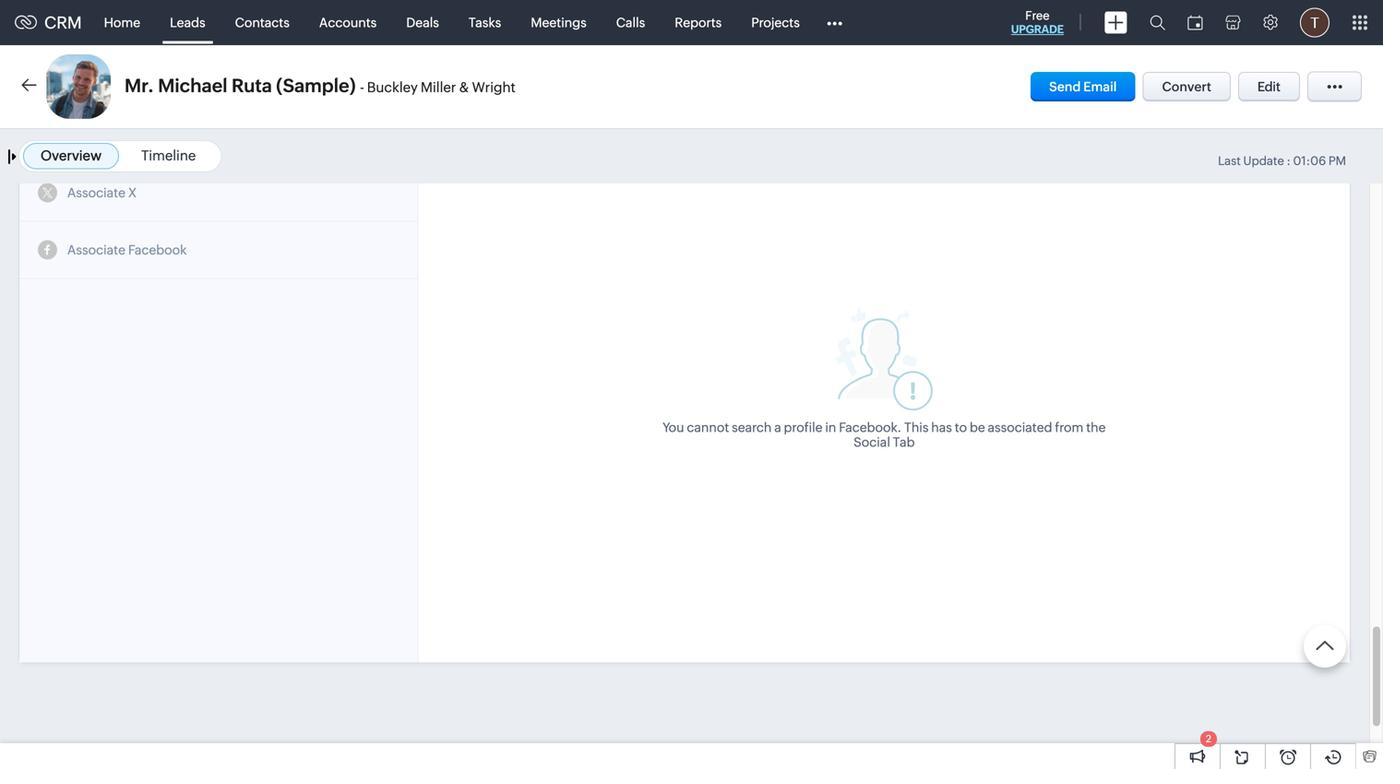 Task type: locate. For each thing, give the bounding box(es) containing it.
:
[[1287, 154, 1291, 168]]

crm
[[44, 13, 82, 32]]

2 associate from the top
[[67, 243, 125, 257]]

leads
[[170, 15, 205, 30]]

associate x
[[67, 185, 137, 200]]

1 horizontal spatial facebook
[[839, 420, 897, 435]]

send email
[[1049, 79, 1117, 94]]

associate for x
[[67, 185, 125, 200]]

accounts
[[319, 15, 377, 30]]

overview
[[41, 148, 102, 164]]

projects
[[751, 15, 800, 30]]

leads link
[[155, 0, 220, 45]]

. this has to be associated from the social tab
[[854, 420, 1106, 450]]

01:06
[[1293, 154, 1326, 168]]

miller
[[421, 79, 456, 95]]

crm link
[[15, 13, 82, 32]]

convert
[[1162, 79, 1211, 94]]

facebook right in on the bottom right
[[839, 420, 897, 435]]

1 vertical spatial facebook
[[839, 420, 897, 435]]

meetings link
[[516, 0, 601, 45]]

contacts
[[235, 15, 290, 30]]

-
[[360, 79, 364, 95]]

deals
[[406, 15, 439, 30]]

calls link
[[601, 0, 660, 45]]

timeline link
[[141, 148, 196, 164]]

overview link
[[41, 148, 102, 164]]

has
[[931, 420, 952, 435]]

facebook down x
[[128, 243, 187, 257]]

tasks link
[[454, 0, 516, 45]]

last
[[1218, 154, 1241, 168]]

deals link
[[391, 0, 454, 45]]

profile
[[784, 420, 823, 435]]

profile image
[[1300, 8, 1330, 37]]

edit
[[1258, 79, 1281, 94]]

associate down associate x
[[67, 243, 125, 257]]

in
[[825, 420, 836, 435]]

0 vertical spatial associate
[[67, 185, 125, 200]]

reports
[[675, 15, 722, 30]]

this
[[904, 420, 929, 435]]

calls
[[616, 15, 645, 30]]

facebook
[[128, 243, 187, 257], [839, 420, 897, 435]]

cannot
[[687, 420, 729, 435]]

timeline
[[141, 148, 196, 164]]

associate for facebook
[[67, 243, 125, 257]]

associate left x
[[67, 185, 125, 200]]

associate
[[67, 185, 125, 200], [67, 243, 125, 257]]

create menu element
[[1093, 0, 1139, 45]]

you
[[663, 420, 684, 435]]

reports link
[[660, 0, 737, 45]]

search
[[732, 420, 772, 435]]

1 vertical spatial associate
[[67, 243, 125, 257]]

last update : 01:06 pm
[[1218, 154, 1346, 168]]

2
[[1206, 734, 1212, 745]]

home link
[[89, 0, 155, 45]]

0 horizontal spatial facebook
[[128, 243, 187, 257]]

the
[[1086, 420, 1106, 435]]

send
[[1049, 79, 1081, 94]]

1 associate from the top
[[67, 185, 125, 200]]

michael
[[158, 75, 227, 96]]

convert button
[[1143, 72, 1231, 101]]

search element
[[1139, 0, 1176, 45]]

email
[[1083, 79, 1117, 94]]



Task type: describe. For each thing, give the bounding box(es) containing it.
contacts link
[[220, 0, 304, 45]]

be
[[970, 420, 985, 435]]

create menu image
[[1104, 12, 1128, 34]]

mr. michael ruta (sample) - buckley miller & wright
[[125, 75, 516, 96]]

profile element
[[1289, 0, 1341, 45]]

home
[[104, 15, 140, 30]]

Other Modules field
[[815, 8, 854, 37]]

meetings
[[531, 15, 587, 30]]

social
[[854, 435, 890, 450]]

accounts link
[[304, 0, 391, 45]]

edit button
[[1238, 72, 1300, 101]]

x
[[128, 185, 137, 200]]

upgrade
[[1011, 23, 1064, 36]]

associated
[[988, 420, 1052, 435]]

from
[[1055, 420, 1084, 435]]

0 vertical spatial facebook
[[128, 243, 187, 257]]

send email button
[[1031, 72, 1135, 101]]

calendar image
[[1187, 15, 1203, 30]]

projects link
[[737, 0, 815, 45]]

mr.
[[125, 75, 154, 96]]

associate facebook
[[67, 243, 187, 257]]

wright
[[472, 79, 516, 95]]

free
[[1025, 9, 1050, 23]]

ruta
[[232, 75, 272, 96]]

buckley
[[367, 79, 418, 95]]

tasks
[[469, 15, 501, 30]]

(sample)
[[276, 75, 356, 96]]

to
[[955, 420, 967, 435]]

.
[[897, 420, 902, 435]]

pm
[[1329, 154, 1346, 168]]

a
[[774, 420, 781, 435]]

free upgrade
[[1011, 9, 1064, 36]]

&
[[459, 79, 469, 95]]

you cannot search a profile in facebook
[[663, 420, 897, 435]]

tab
[[893, 435, 915, 450]]

update
[[1243, 154, 1284, 168]]

search image
[[1150, 15, 1165, 30]]



Task type: vqa. For each thing, say whether or not it's contained in the screenshot.
text field
no



